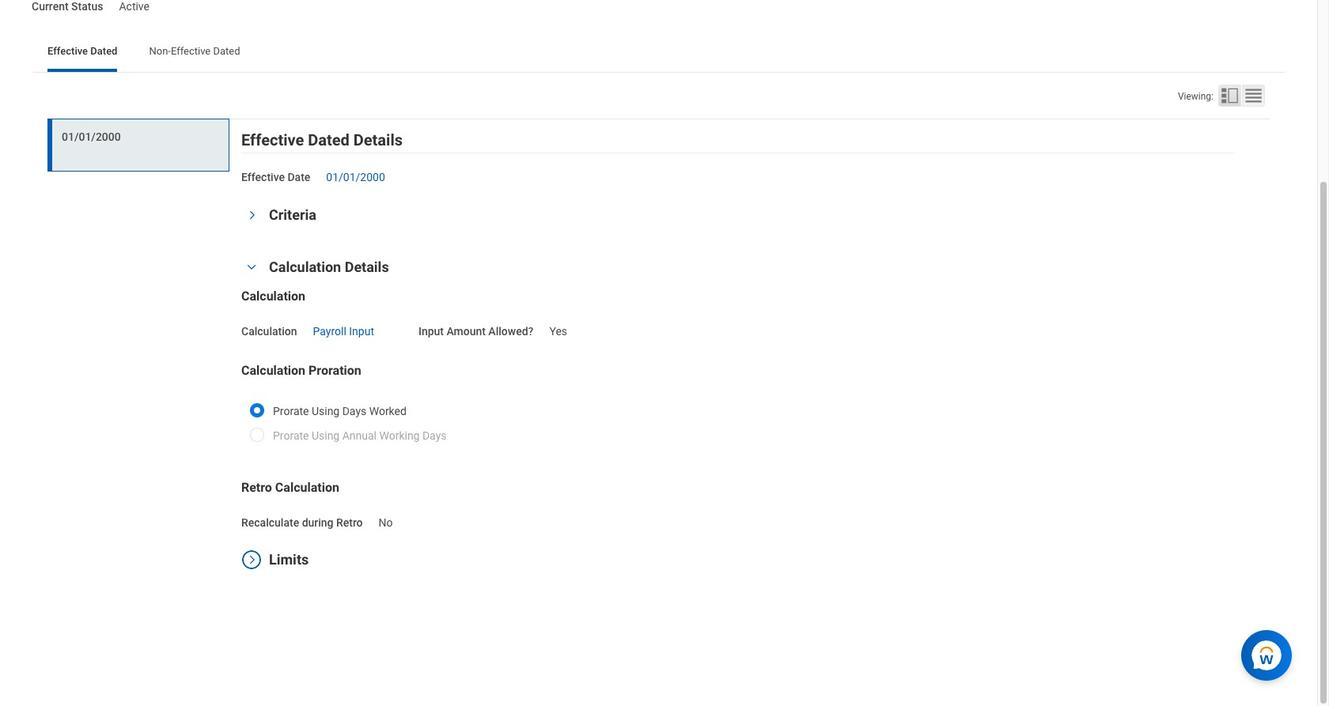 Task type: vqa. For each thing, say whether or not it's contained in the screenshot.
top the Details
yes



Task type: locate. For each thing, give the bounding box(es) containing it.
2 vertical spatial chevron down image
[[246, 551, 258, 570]]

using down proration
[[312, 405, 340, 417]]

0 vertical spatial chevron down image
[[246, 206, 258, 225]]

days right working
[[423, 429, 447, 442]]

retro calculation
[[241, 480, 339, 495]]

1 vertical spatial using
[[312, 429, 340, 442]]

no
[[379, 516, 393, 529]]

0 vertical spatial using
[[312, 405, 340, 417]]

prorate
[[273, 405, 309, 417], [273, 429, 309, 442]]

calculation up recalculate during retro
[[275, 480, 339, 495]]

tab list
[[32, 34, 1286, 72]]

date
[[288, 171, 310, 184]]

dated
[[90, 45, 117, 57], [213, 45, 240, 57], [308, 131, 350, 150]]

2 prorate from the top
[[273, 429, 309, 442]]

days
[[342, 405, 367, 417], [423, 429, 447, 442]]

0 horizontal spatial retro
[[241, 480, 272, 495]]

chevron down image
[[246, 206, 258, 225], [242, 262, 261, 273], [246, 551, 258, 570]]

calculation up calculation button
[[269, 259, 341, 275]]

01/01/2000
[[62, 131, 121, 143], [326, 171, 385, 184]]

allowed?
[[489, 325, 534, 338]]

using for annual
[[312, 429, 340, 442]]

dated up 01/01/2000 'link'
[[308, 131, 350, 150]]

input amount allowed?
[[419, 325, 534, 338]]

prorate down calculation proration button
[[273, 405, 309, 417]]

amount
[[447, 325, 486, 338]]

input left amount
[[419, 325, 444, 338]]

calculation proration group
[[241, 363, 1235, 463]]

0 vertical spatial retro
[[241, 480, 272, 495]]

yes
[[550, 325, 567, 338]]

Toggle to List Detail view radio
[[1219, 85, 1242, 107]]

effective for effective date
[[241, 171, 285, 184]]

retro
[[241, 480, 272, 495], [336, 516, 363, 529]]

chevron down image inside calculation details group
[[242, 262, 261, 273]]

1 horizontal spatial input
[[419, 325, 444, 338]]

using for days
[[312, 405, 340, 417]]

calculation proration button
[[241, 363, 361, 378]]

1 using from the top
[[312, 405, 340, 417]]

criteria
[[269, 206, 316, 223]]

input amount allowed? element
[[550, 316, 567, 339]]

effective date
[[241, 171, 310, 184]]

0 horizontal spatial 01/01/2000
[[62, 131, 121, 143]]

dated down status
[[90, 45, 117, 57]]

retro calculation button
[[241, 480, 339, 495]]

1 vertical spatial details
[[345, 259, 389, 275]]

1 prorate from the top
[[273, 405, 309, 417]]

effective for effective dated
[[47, 45, 88, 57]]

using down prorate using days worked
[[312, 429, 340, 442]]

using
[[312, 405, 340, 417], [312, 429, 340, 442]]

0 vertical spatial details
[[354, 131, 403, 150]]

calculation group
[[241, 289, 1235, 345]]

1 vertical spatial days
[[423, 429, 447, 442]]

payroll
[[313, 325, 346, 338]]

1 vertical spatial chevron down image
[[242, 262, 261, 273]]

workday assistant region
[[1242, 624, 1299, 681]]

1 vertical spatial 01/01/2000
[[326, 171, 385, 184]]

2 horizontal spatial dated
[[308, 131, 350, 150]]

0 vertical spatial prorate
[[273, 405, 309, 417]]

1 vertical spatial retro
[[336, 516, 363, 529]]

input
[[349, 325, 374, 338], [419, 325, 444, 338]]

chevron down image up calculation button
[[242, 262, 261, 273]]

0 horizontal spatial dated
[[90, 45, 117, 57]]

prorate using days worked
[[273, 405, 407, 417]]

prorate for prorate using annual working days
[[273, 429, 309, 442]]

calculation left proration
[[241, 363, 305, 378]]

retro up recalculate
[[241, 480, 272, 495]]

non-
[[149, 45, 171, 57]]

effective
[[47, 45, 88, 57], [171, 45, 211, 57], [241, 131, 304, 150], [241, 171, 285, 184]]

0 horizontal spatial input
[[349, 325, 374, 338]]

0 vertical spatial 01/01/2000
[[62, 131, 121, 143]]

calculation for calculation details
[[269, 259, 341, 275]]

1 vertical spatial prorate
[[273, 429, 309, 442]]

calculation down calculation details button on the top
[[241, 289, 305, 304]]

calculation for calculation proration
[[241, 363, 305, 378]]

calculation
[[269, 259, 341, 275], [241, 289, 305, 304], [241, 325, 297, 338], [241, 363, 305, 378], [275, 480, 339, 495]]

limits
[[269, 552, 309, 568]]

retro right during at the bottom of page
[[336, 516, 363, 529]]

2 using from the top
[[312, 429, 340, 442]]

chevron down image left limits
[[246, 551, 258, 570]]

dated for effective dated details
[[308, 131, 350, 150]]

dated right "non-"
[[213, 45, 240, 57]]

chevron down image left criteria
[[246, 206, 258, 225]]

days up annual
[[342, 405, 367, 417]]

working
[[379, 429, 420, 442]]

viewing:
[[1178, 91, 1214, 102]]

details
[[354, 131, 403, 150], [345, 259, 389, 275]]

prorate up the retro calculation button
[[273, 429, 309, 442]]

0 horizontal spatial days
[[342, 405, 367, 417]]

details up 01/01/2000 'link'
[[354, 131, 403, 150]]

input right payroll
[[349, 325, 374, 338]]

details up payroll input link
[[345, 259, 389, 275]]



Task type: describe. For each thing, give the bounding box(es) containing it.
tab list containing effective dated
[[32, 34, 1286, 72]]

proration
[[309, 363, 361, 378]]

calculation for calculation button
[[241, 289, 305, 304]]

active
[[119, 0, 150, 13]]

payroll input link
[[313, 322, 374, 338]]

1 horizontal spatial retro
[[336, 516, 363, 529]]

status
[[71, 0, 103, 13]]

non-effective dated
[[149, 45, 240, 57]]

calculation button
[[241, 289, 305, 304]]

chevron down image for limits
[[246, 551, 258, 570]]

0 vertical spatial days
[[342, 405, 367, 417]]

1 input from the left
[[349, 325, 374, 338]]

recalculate during retro element
[[379, 507, 393, 530]]

current
[[32, 0, 69, 13]]

recalculate
[[241, 516, 299, 529]]

effective for effective dated details
[[241, 131, 304, 150]]

criteria button
[[269, 206, 316, 223]]

1 horizontal spatial 01/01/2000
[[326, 171, 385, 184]]

calculation inside group
[[275, 480, 339, 495]]

details inside group
[[345, 259, 389, 275]]

calculation down calculation button
[[241, 325, 297, 338]]

1 horizontal spatial dated
[[213, 45, 240, 57]]

recalculate during retro
[[241, 516, 363, 529]]

calculation details
[[269, 259, 389, 275]]

1 horizontal spatial days
[[423, 429, 447, 442]]

calculation details group
[[241, 257, 1235, 531]]

viewing: option group
[[1178, 85, 1270, 110]]

current status element
[[119, 0, 150, 14]]

limits button
[[269, 552, 309, 568]]

chevron down image for criteria
[[246, 206, 258, 225]]

effective dated details
[[241, 131, 403, 150]]

prorate using annual working days
[[273, 429, 447, 442]]

calculation details button
[[269, 259, 389, 275]]

during
[[302, 516, 334, 529]]

effective dated
[[47, 45, 117, 57]]

Toggle to Grid view radio
[[1242, 85, 1265, 107]]

dated for effective dated
[[90, 45, 117, 57]]

worked
[[369, 405, 407, 417]]

calculation proration
[[241, 363, 361, 378]]

payroll input
[[313, 325, 374, 338]]

prorate for prorate using days worked
[[273, 405, 309, 417]]

retro calculation group
[[241, 480, 1235, 531]]

current status
[[32, 0, 103, 13]]

01/01/2000 link
[[326, 168, 385, 184]]

chevron down image for calculation details
[[242, 262, 261, 273]]

annual
[[342, 429, 377, 442]]

2 input from the left
[[419, 325, 444, 338]]



